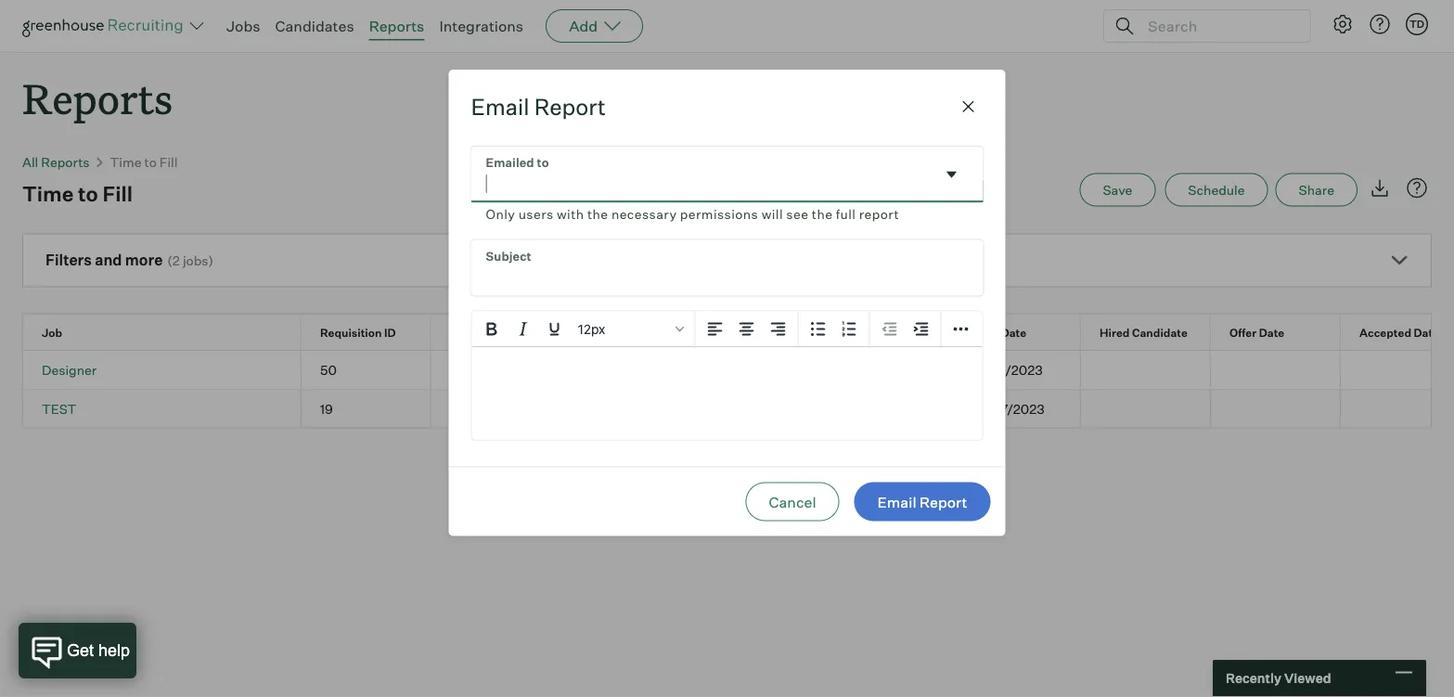 Task type: describe. For each thing, give the bounding box(es) containing it.
offer
[[1230, 326, 1257, 340]]

designer link
[[42, 361, 97, 378]]

recently viewed
[[1227, 670, 1332, 687]]

offer date
[[1230, 326, 1285, 340]]

0 vertical spatial fill
[[160, 154, 178, 170]]

email report button
[[855, 482, 991, 521]]

02/07/2023
[[970, 400, 1045, 417]]

reports link
[[369, 17, 425, 35]]

1 vertical spatial reports
[[22, 71, 173, 125]]

candidate
[[1133, 326, 1188, 340]]

requisition
[[320, 326, 382, 340]]

add
[[569, 17, 598, 35]]

all
[[22, 154, 38, 170]]

save button
[[1080, 173, 1156, 207]]

jobs
[[183, 253, 208, 269]]

date for open date
[[1002, 326, 1027, 340]]

email inside button
[[878, 493, 917, 511]]

accepted
[[1360, 326, 1412, 340]]

open date
[[970, 326, 1027, 340]]

save
[[1103, 182, 1133, 198]]

12px toolbar
[[472, 312, 696, 348]]

job
[[42, 326, 62, 340]]

id for opening id
[[889, 326, 900, 340]]

see
[[787, 206, 809, 222]]

report inside button
[[920, 493, 968, 511]]

12px group
[[472, 312, 983, 348]]

designer
[[42, 361, 97, 378]]

with
[[557, 206, 584, 222]]

faq image
[[1407, 177, 1429, 199]]

toggle flyout image
[[943, 165, 961, 184]]

hired
[[1100, 326, 1130, 340]]

date for offer date
[[1260, 326, 1285, 340]]

filters
[[45, 251, 92, 269]]

configure image
[[1332, 13, 1355, 35]]

viewed
[[1285, 670, 1332, 687]]

1 horizontal spatial to
[[144, 154, 157, 170]]

2 toolbar from the left
[[799, 312, 870, 348]]

time to fill link
[[110, 154, 178, 170]]

share button
[[1276, 173, 1358, 207]]

and
[[95, 251, 122, 269]]

0 vertical spatial report
[[534, 93, 606, 121]]

download image
[[1370, 177, 1392, 199]]

hired candidate
[[1100, 326, 1188, 340]]

will
[[762, 206, 784, 222]]

users
[[519, 206, 554, 222]]

close modal icon image
[[958, 96, 980, 118]]

integrations
[[440, 17, 524, 35]]

test
[[42, 400, 76, 417]]

0 horizontal spatial to
[[78, 181, 98, 206]]

2 vertical spatial reports
[[41, 154, 90, 170]]

test link
[[42, 400, 76, 417]]

09/15/2023
[[970, 361, 1043, 378]]

add button
[[546, 9, 644, 43]]

cancel
[[769, 493, 817, 511]]

opening id
[[840, 326, 900, 340]]

row for row group containing designer
[[23, 314, 1455, 350]]

requisition id
[[320, 326, 396, 340]]

0 vertical spatial email report
[[471, 93, 606, 121]]

1 toolbar from the left
[[696, 312, 799, 348]]

save and schedule this report to revisit it! element
[[1080, 173, 1166, 207]]

all reports
[[22, 154, 90, 170]]

3 toolbar from the left
[[870, 312, 942, 348]]

all reports link
[[22, 154, 90, 170]]



Task type: vqa. For each thing, say whether or not it's contained in the screenshot.
leftmost in
no



Task type: locate. For each thing, give the bounding box(es) containing it.
2 vertical spatial row
[[23, 390, 1455, 428]]

0 vertical spatial to
[[144, 154, 157, 170]]

1 horizontal spatial id
[[889, 326, 900, 340]]

row containing test
[[23, 390, 1455, 428]]

greenhouse recruiting image
[[22, 15, 189, 37]]

None text field
[[471, 240, 984, 296]]

1 id from the left
[[384, 326, 396, 340]]

permissions
[[680, 206, 759, 222]]

fill
[[160, 154, 178, 170], [103, 181, 133, 206]]

date for accepted date
[[1415, 326, 1440, 340]]

time down the all reports
[[22, 181, 74, 206]]

candidates link
[[275, 17, 354, 35]]

1 vertical spatial time
[[22, 181, 74, 206]]

)
[[208, 253, 214, 269]]

12px button
[[571, 313, 691, 345]]

reports right 'candidates'
[[369, 17, 425, 35]]

0 vertical spatial row
[[23, 314, 1455, 350]]

full
[[836, 206, 856, 222]]

only users with the necessary permissions will see the full report
[[486, 206, 900, 222]]

1 horizontal spatial email
[[878, 493, 917, 511]]

(
[[167, 253, 173, 269]]

1 the from the left
[[588, 206, 609, 222]]

1 horizontal spatial time
[[110, 154, 142, 170]]

filters and more ( 2 jobs )
[[45, 251, 214, 269]]

1 vertical spatial email report
[[878, 493, 968, 511]]

0 vertical spatial reports
[[369, 17, 425, 35]]

time right the all reports
[[110, 154, 142, 170]]

0 vertical spatial time
[[110, 154, 142, 170]]

test for 19
[[450, 400, 477, 417]]

3 date from the left
[[1415, 326, 1440, 340]]

row
[[23, 314, 1455, 350], [23, 351, 1455, 389], [23, 390, 1455, 428]]

none text field inside the only users with the necessary permissions will see the full report 'field'
[[486, 173, 493, 195]]

Only users with the necessary permissions will see the full report field
[[471, 147, 984, 225]]

the right with
[[588, 206, 609, 222]]

0 horizontal spatial report
[[534, 93, 606, 121]]

cell
[[562, 351, 692, 389], [692, 351, 822, 389], [822, 351, 952, 389], [1082, 351, 1212, 389], [1212, 351, 1342, 389], [562, 390, 692, 428], [692, 390, 822, 428], [822, 390, 952, 428], [1082, 390, 1212, 428], [1212, 390, 1342, 428]]

None text field
[[486, 173, 493, 195]]

1 vertical spatial test
[[450, 400, 477, 417]]

date right the open
[[1002, 326, 1027, 340]]

opening
[[840, 326, 886, 340]]

cancel button
[[746, 482, 840, 521]]

0 horizontal spatial date
[[1002, 326, 1027, 340]]

time to fill right the all reports
[[110, 154, 178, 170]]

date
[[1002, 326, 1027, 340], [1260, 326, 1285, 340], [1415, 326, 1440, 340]]

jobs link
[[227, 17, 260, 35]]

to
[[144, 154, 157, 170], [78, 181, 98, 206]]

email report inside email report button
[[878, 493, 968, 511]]

email
[[471, 93, 530, 121], [878, 493, 917, 511]]

necessary
[[612, 206, 677, 222]]

the left full
[[812, 206, 833, 222]]

share
[[1299, 182, 1335, 198]]

date right offer
[[1260, 326, 1285, 340]]

0 vertical spatial email
[[471, 93, 530, 121]]

row for row group containing test
[[23, 351, 1455, 389]]

0 vertical spatial test
[[450, 361, 477, 378]]

2 horizontal spatial date
[[1415, 326, 1440, 340]]

1 vertical spatial email
[[878, 493, 917, 511]]

0 horizontal spatial time
[[22, 181, 74, 206]]

0 horizontal spatial the
[[588, 206, 609, 222]]

td
[[1410, 18, 1425, 30]]

status
[[710, 326, 746, 340]]

toolbar
[[696, 312, 799, 348], [799, 312, 870, 348], [870, 312, 942, 348]]

Search text field
[[1144, 13, 1294, 39]]

2 test from the top
[[450, 400, 477, 417]]

1 row from the top
[[23, 314, 1455, 350]]

0 horizontal spatial fill
[[103, 181, 133, 206]]

integrations link
[[440, 17, 524, 35]]

time to fill
[[110, 154, 178, 170], [22, 181, 133, 206]]

schedule
[[1189, 182, 1246, 198]]

1 test from the top
[[450, 361, 477, 378]]

0 horizontal spatial id
[[384, 326, 396, 340]]

only
[[486, 206, 516, 222]]

test
[[450, 361, 477, 378], [450, 400, 477, 417]]

0 horizontal spatial email report
[[471, 93, 606, 121]]

report
[[860, 206, 900, 222]]

office(s)
[[580, 326, 628, 340]]

12px
[[578, 321, 606, 337]]

email report
[[471, 93, 606, 121], [878, 493, 968, 511]]

report
[[534, 93, 606, 121], [920, 493, 968, 511]]

1 vertical spatial row
[[23, 351, 1455, 389]]

td button
[[1403, 9, 1433, 39]]

reports
[[369, 17, 425, 35], [22, 71, 173, 125], [41, 154, 90, 170]]

time to fill down all reports link
[[22, 181, 133, 206]]

2 row group from the top
[[23, 390, 1455, 428]]

row containing designer
[[23, 351, 1455, 389]]

id for requisition id
[[384, 326, 396, 340]]

more
[[125, 251, 163, 269]]

department
[[450, 326, 516, 340]]

2 date from the left
[[1260, 326, 1285, 340]]

1 vertical spatial time to fill
[[22, 181, 133, 206]]

jobs
[[227, 17, 260, 35]]

open
[[970, 326, 999, 340]]

2 id from the left
[[889, 326, 900, 340]]

row group containing designer
[[23, 351, 1455, 390]]

schedule button
[[1166, 173, 1269, 207]]

td button
[[1407, 13, 1429, 35]]

id
[[384, 326, 396, 340], [889, 326, 900, 340]]

date right accepted
[[1415, 326, 1440, 340]]

id right requisition
[[384, 326, 396, 340]]

1 horizontal spatial email report
[[878, 493, 968, 511]]

reports down greenhouse recruiting image
[[22, 71, 173, 125]]

id right opening
[[889, 326, 900, 340]]

row group containing test
[[23, 390, 1455, 428]]

row group
[[23, 351, 1455, 390], [23, 390, 1455, 428]]

row containing job
[[23, 314, 1455, 350]]

0 vertical spatial time to fill
[[110, 154, 178, 170]]

3 row from the top
[[23, 390, 1455, 428]]

2
[[173, 253, 180, 269]]

1 vertical spatial to
[[78, 181, 98, 206]]

1 horizontal spatial fill
[[160, 154, 178, 170]]

candidates
[[275, 17, 354, 35]]

the
[[588, 206, 609, 222], [812, 206, 833, 222]]

50
[[320, 361, 337, 378]]

1 vertical spatial report
[[920, 493, 968, 511]]

2 the from the left
[[812, 206, 833, 222]]

2 row from the top
[[23, 351, 1455, 389]]

1 vertical spatial fill
[[103, 181, 133, 206]]

1 horizontal spatial the
[[812, 206, 833, 222]]

1 row group from the top
[[23, 351, 1455, 390]]

19
[[320, 400, 333, 417]]

test for 50
[[450, 361, 477, 378]]

grid
[[23, 314, 1455, 428]]

1 horizontal spatial report
[[920, 493, 968, 511]]

recently
[[1227, 670, 1282, 687]]

1 date from the left
[[1002, 326, 1027, 340]]

0 horizontal spatial email
[[471, 93, 530, 121]]

reports right all
[[41, 154, 90, 170]]

grid containing designer
[[23, 314, 1455, 428]]

1 horizontal spatial date
[[1260, 326, 1285, 340]]

time
[[110, 154, 142, 170], [22, 181, 74, 206]]

accepted date
[[1360, 326, 1440, 340]]



